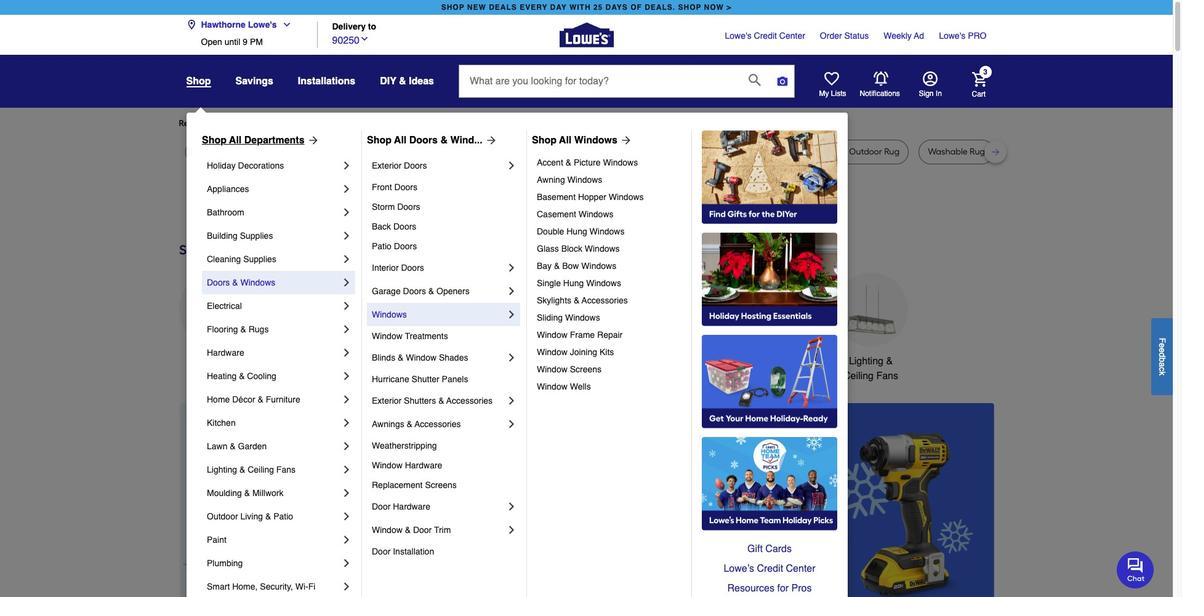 Task type: locate. For each thing, give the bounding box(es) containing it.
exterior for exterior shutters & accessories
[[372, 396, 402, 406]]

2 vertical spatial hardware
[[393, 502, 431, 512]]

window up door installation at the bottom of the page
[[372, 525, 403, 535]]

1 horizontal spatial screens
[[570, 365, 602, 375]]

outdoor for outdoor living & patio
[[207, 512, 238, 522]]

1 vertical spatial home
[[207, 395, 230, 405]]

lowe's home improvement account image
[[923, 71, 938, 86]]

you for more suggestions for you
[[401, 118, 415, 129]]

2 exterior from the top
[[372, 396, 402, 406]]

wind...
[[451, 135, 483, 146]]

all down recommended searches for you heading
[[559, 135, 572, 146]]

back
[[372, 222, 391, 232]]

2 horizontal spatial area
[[758, 147, 776, 157]]

lowe's down >
[[725, 31, 752, 41]]

status
[[845, 31, 869, 41]]

supplies inside cleaning supplies link
[[243, 254, 277, 264]]

search image
[[749, 74, 761, 86]]

doors up exterior doors link
[[410, 135, 438, 146]]

kitchen up 'panels' in the left bottom of the page
[[461, 356, 494, 367]]

1 vertical spatial appliances
[[192, 356, 240, 367]]

chevron right image for exterior doors
[[506, 160, 518, 172]]

recommended searches for you
[[179, 118, 306, 129]]

electrical
[[207, 301, 242, 311]]

openers
[[437, 286, 470, 296]]

2 horizontal spatial lowe's
[[940, 31, 966, 41]]

flooring & rugs link
[[207, 318, 341, 341]]

credit up search image
[[754, 31, 777, 41]]

1 horizontal spatial arrow right image
[[618, 134, 633, 147]]

supplies up cleaning supplies at top
[[240, 231, 273, 241]]

storm doors link
[[372, 197, 518, 217]]

0 horizontal spatial outdoor
[[207, 512, 238, 522]]

0 horizontal spatial and
[[511, 147, 527, 157]]

3 shop from the left
[[532, 135, 557, 146]]

1 vertical spatial decorations
[[377, 371, 430, 382]]

installations button
[[298, 70, 356, 92]]

chevron right image for exterior shutters & accessories
[[506, 395, 518, 407]]

bay & bow windows
[[537, 261, 617, 271]]

arrow left image
[[408, 511, 420, 524]]

appliances up the heating
[[192, 356, 240, 367]]

screens for replacement screens
[[425, 481, 457, 490]]

for left pros
[[778, 583, 789, 594]]

sliding windows
[[537, 313, 600, 323]]

plumbing link
[[207, 552, 341, 575]]

faucets
[[497, 356, 532, 367]]

d
[[1158, 353, 1168, 357]]

1 vertical spatial hardware
[[405, 461, 443, 471]]

1 horizontal spatial for
[[388, 118, 399, 129]]

1 horizontal spatial washable
[[928, 147, 968, 157]]

roth up awning windows link
[[652, 147, 670, 157]]

2 and from the left
[[634, 147, 650, 157]]

door inside "link"
[[372, 547, 391, 557]]

0 horizontal spatial washable
[[716, 147, 756, 157]]

exterior down hurricane
[[372, 396, 402, 406]]

lowe's inside "link"
[[940, 31, 966, 41]]

window down the sliding
[[537, 330, 568, 340]]

2 allen from the left
[[613, 147, 632, 157]]

2 all from the left
[[394, 135, 407, 146]]

accessories down 'panels' in the left bottom of the page
[[447, 396, 493, 406]]

outdoor living & patio
[[207, 512, 293, 522]]

1 horizontal spatial lighting & ceiling fans
[[844, 356, 899, 382]]

awnings
[[372, 420, 405, 429]]

doors for garage
[[403, 286, 426, 296]]

0 vertical spatial smart
[[750, 356, 776, 367]]

doors inside interior doors link
[[401, 263, 424, 273]]

screens down joining at the bottom
[[570, 365, 602, 375]]

scroll to item #2 image
[[663, 596, 695, 598]]

doors inside patio doors link
[[394, 241, 417, 251]]

shop for shop all departments
[[202, 135, 227, 146]]

windows up single hung windows link
[[582, 261, 617, 271]]

doors up garage doors & openers
[[401, 263, 424, 273]]

0 vertical spatial hardware
[[207, 348, 244, 358]]

shop left now
[[679, 3, 702, 12]]

1 washable from the left
[[716, 147, 756, 157]]

windows down 'picture'
[[568, 175, 603, 185]]

center up pros
[[786, 564, 816, 575]]

resources for pros
[[728, 583, 812, 594]]

decorations for christmas
[[377, 371, 430, 382]]

1 horizontal spatial roth
[[652, 147, 670, 157]]

hung down bow
[[564, 278, 584, 288]]

lowe's
[[248, 20, 277, 30], [725, 31, 752, 41], [940, 31, 966, 41]]

all for doors
[[394, 135, 407, 146]]

center left order
[[780, 31, 806, 41]]

1 horizontal spatial area
[[549, 147, 567, 157]]

window up replacement
[[372, 461, 403, 471]]

recommended searches for you heading
[[179, 118, 995, 130]]

1 vertical spatial fans
[[277, 465, 296, 475]]

chevron right image for interior doors
[[506, 262, 518, 274]]

doors inside storm doors link
[[397, 202, 421, 212]]

arrow right image
[[305, 134, 319, 147], [972, 511, 984, 524]]

all for departments
[[229, 135, 242, 146]]

patio down back
[[372, 241, 392, 251]]

screens
[[570, 365, 602, 375], [425, 481, 457, 490]]

1 vertical spatial center
[[786, 564, 816, 575]]

window for window joining kits
[[537, 347, 568, 357]]

decorations inside button
[[377, 371, 430, 382]]

hardware down replacement screens
[[393, 502, 431, 512]]

1 vertical spatial screens
[[425, 481, 457, 490]]

chevron right image
[[341, 230, 353, 242], [341, 253, 353, 266], [506, 285, 518, 298], [341, 300, 353, 312], [341, 370, 353, 383], [341, 464, 353, 476], [341, 511, 353, 523], [506, 524, 518, 537]]

1 vertical spatial smart
[[207, 582, 230, 592]]

door down "arrow left" icon
[[413, 525, 432, 535]]

hardware for door hardware
[[393, 502, 431, 512]]

doors inside exterior doors link
[[404, 161, 427, 171]]

outdoor tools & equipment
[[555, 356, 626, 382]]

kitchen up lawn at bottom left
[[207, 418, 236, 428]]

0 horizontal spatial ceiling
[[248, 465, 274, 475]]

doors up storm doors at top
[[395, 182, 418, 192]]

doors down the cleaning
[[207, 278, 230, 288]]

window for window & door trim
[[372, 525, 403, 535]]

hardware down flooring on the left of the page
[[207, 348, 244, 358]]

panels
[[442, 375, 468, 384]]

picture
[[574, 158, 601, 168]]

lowe's credit center
[[724, 564, 816, 575]]

chevron right image for appliances
[[341, 183, 353, 195]]

my
[[820, 89, 830, 98]]

delivery to
[[332, 22, 376, 32]]

allen up awning windows link
[[613, 147, 632, 157]]

0 vertical spatial credit
[[754, 31, 777, 41]]

0 horizontal spatial fans
[[277, 465, 296, 475]]

0 vertical spatial lighting & ceiling fans
[[844, 356, 899, 382]]

0 horizontal spatial screens
[[425, 481, 457, 490]]

shop down more suggestions for you link
[[367, 135, 392, 146]]

chevron right image for doors & windows
[[341, 277, 353, 289]]

living
[[241, 512, 263, 522]]

departments
[[244, 135, 305, 146]]

roth up accent
[[529, 147, 547, 157]]

outdoor down moulding
[[207, 512, 238, 522]]

1 exterior from the top
[[372, 161, 402, 171]]

front doors link
[[372, 177, 518, 197]]

1 horizontal spatial patio
[[372, 241, 392, 251]]

0 horizontal spatial for
[[278, 118, 289, 129]]

7 rug from the left
[[778, 147, 794, 157]]

chevron down image
[[277, 20, 292, 30]]

1 horizontal spatial decorations
[[377, 371, 430, 382]]

1 and from the left
[[511, 147, 527, 157]]

window up window wells
[[537, 365, 568, 375]]

0 horizontal spatial bathroom
[[207, 208, 244, 217]]

hardware up replacement screens
[[405, 461, 443, 471]]

shop 25 days of deals by category image
[[179, 240, 995, 260]]

you left 'more'
[[291, 118, 306, 129]]

fans inside lighting & ceiling fans
[[877, 371, 899, 382]]

shop
[[202, 135, 227, 146], [367, 135, 392, 146], [532, 135, 557, 146]]

lighting & ceiling fans inside button
[[844, 356, 899, 382]]

1 vertical spatial hung
[[564, 278, 584, 288]]

casement
[[537, 209, 577, 219]]

for up departments
[[278, 118, 289, 129]]

arrow right image inside shop all windows link
[[618, 134, 633, 147]]

chevron right image for outdoor living & patio
[[341, 511, 353, 523]]

window up hurricane shutter panels
[[406, 353, 437, 363]]

screens down the window hardware link
[[425, 481, 457, 490]]

appliances down holiday
[[207, 184, 249, 194]]

decorations down rug rug
[[238, 161, 284, 171]]

door left installation
[[372, 547, 391, 557]]

all down recommended searches for you
[[229, 135, 242, 146]]

allen for allen and roth area rug
[[489, 147, 509, 157]]

windows down skylights & accessories
[[565, 313, 600, 323]]

accessories down single hung windows link
[[582, 296, 628, 306]]

e up b
[[1158, 348, 1168, 353]]

chevron right image
[[341, 160, 353, 172], [506, 160, 518, 172], [341, 183, 353, 195], [341, 206, 353, 219], [506, 262, 518, 274], [341, 277, 353, 289], [506, 309, 518, 321], [341, 323, 353, 336], [341, 347, 353, 359], [506, 352, 518, 364], [341, 394, 353, 406], [506, 395, 518, 407], [341, 417, 353, 429], [506, 418, 518, 431], [341, 440, 353, 453], [341, 487, 353, 500], [506, 501, 518, 513], [341, 534, 353, 546], [341, 558, 353, 570], [341, 581, 353, 593]]

0 vertical spatial center
[[780, 31, 806, 41]]

1 horizontal spatial fans
[[877, 371, 899, 382]]

1 vertical spatial lighting
[[207, 465, 237, 475]]

chevron down image
[[360, 34, 370, 43]]

0 vertical spatial exterior
[[372, 161, 402, 171]]

lowe's left pro
[[940, 31, 966, 41]]

notifications
[[860, 89, 901, 98]]

f e e d b a c k button
[[1152, 318, 1174, 395]]

0 vertical spatial screens
[[570, 365, 602, 375]]

1 horizontal spatial smart
[[750, 356, 776, 367]]

door
[[372, 502, 391, 512], [413, 525, 432, 535], [372, 547, 391, 557]]

suggestions
[[337, 118, 386, 129]]

window & door trim
[[372, 525, 454, 535]]

accent
[[537, 158, 564, 168]]

e up d
[[1158, 343, 1168, 348]]

rug 5x8
[[194, 147, 225, 157]]

2 e from the top
[[1158, 348, 1168, 353]]

accessories inside the 'awnings & accessories' link
[[415, 420, 461, 429]]

2 washable from the left
[[928, 147, 968, 157]]

1 vertical spatial supplies
[[243, 254, 277, 264]]

arrow right image for shop all doors & wind...
[[483, 134, 498, 147]]

0 horizontal spatial smart
[[207, 582, 230, 592]]

windows down garage
[[372, 310, 407, 320]]

90250
[[332, 35, 360, 46]]

you up shop all doors & wind...
[[401, 118, 415, 129]]

window hardware link
[[372, 456, 518, 476]]

1 horizontal spatial you
[[401, 118, 415, 129]]

1 horizontal spatial arrow right image
[[972, 511, 984, 524]]

doors for patio
[[394, 241, 417, 251]]

joining
[[570, 347, 598, 357]]

skylights
[[537, 296, 572, 306]]

0 vertical spatial hung
[[567, 227, 588, 237]]

&
[[399, 76, 406, 87], [441, 135, 448, 146], [566, 158, 572, 168], [554, 261, 560, 271], [232, 278, 238, 288], [429, 286, 434, 296], [574, 296, 580, 306], [241, 325, 246, 335], [398, 353, 404, 363], [619, 356, 626, 367], [887, 356, 893, 367], [239, 371, 245, 381], [258, 395, 264, 405], [439, 396, 444, 406], [407, 420, 413, 429], [230, 442, 236, 452], [240, 465, 245, 475], [244, 489, 250, 498], [265, 512, 271, 522], [405, 525, 411, 535]]

0 horizontal spatial lowe's
[[248, 20, 277, 30]]

diy & ideas button
[[380, 70, 434, 92]]

2 shop from the left
[[679, 3, 702, 12]]

1 horizontal spatial home
[[779, 356, 805, 367]]

ceiling inside lighting & ceiling fans link
[[248, 465, 274, 475]]

supplies up doors & windows link
[[243, 254, 277, 264]]

0 horizontal spatial area
[[315, 147, 333, 157]]

0 vertical spatial lighting
[[849, 356, 884, 367]]

window frame repair link
[[537, 327, 683, 344]]

hardware for window hardware
[[405, 461, 443, 471]]

doors for interior
[[401, 263, 424, 273]]

sign in button
[[919, 71, 942, 99]]

exterior down furniture
[[372, 161, 402, 171]]

doors for exterior
[[404, 161, 427, 171]]

1 vertical spatial credit
[[757, 564, 784, 575]]

doors down furniture
[[404, 161, 427, 171]]

1 horizontal spatial outdoor
[[555, 356, 591, 367]]

2 horizontal spatial for
[[778, 583, 789, 594]]

0 vertical spatial door
[[372, 502, 391, 512]]

accessories up weatherstripping link
[[415, 420, 461, 429]]

window joining kits link
[[537, 344, 683, 361]]

holiday
[[207, 161, 236, 171]]

0 vertical spatial kitchen
[[461, 356, 494, 367]]

0 vertical spatial home
[[779, 356, 805, 367]]

bathroom
[[207, 208, 244, 217], [663, 356, 705, 367]]

bathroom inside button
[[663, 356, 705, 367]]

0 vertical spatial supplies
[[240, 231, 273, 241]]

double hung windows
[[537, 227, 625, 237]]

0 vertical spatial fans
[[877, 371, 899, 382]]

3 all from the left
[[559, 135, 572, 146]]

0 horizontal spatial shop
[[442, 3, 465, 12]]

basement hopper windows link
[[537, 189, 683, 206]]

1 all from the left
[[229, 135, 242, 146]]

allen
[[489, 147, 509, 157], [613, 147, 632, 157]]

lists
[[832, 89, 847, 98]]

0 horizontal spatial arrow right image
[[483, 134, 498, 147]]

0 vertical spatial appliances
[[207, 184, 249, 194]]

washable for washable area rug
[[716, 147, 756, 157]]

1 vertical spatial arrow right image
[[972, 511, 984, 524]]

chevron right image for kitchen
[[341, 417, 353, 429]]

5 rug from the left
[[569, 147, 585, 157]]

sliding windows link
[[537, 309, 683, 327]]

lawn & garden link
[[207, 435, 341, 458]]

chevron right image for cleaning supplies
[[341, 253, 353, 266]]

decorations down christmas
[[377, 371, 430, 382]]

0 vertical spatial decorations
[[238, 161, 284, 171]]

1 shop from the left
[[202, 135, 227, 146]]

allen right desk at the top of page
[[489, 147, 509, 157]]

& inside outdoor tools & equipment
[[619, 356, 626, 367]]

0 vertical spatial accessories
[[582, 296, 628, 306]]

windows down hopper
[[579, 209, 614, 219]]

smart
[[750, 356, 776, 367], [207, 582, 230, 592]]

supplies for building supplies
[[240, 231, 273, 241]]

1 horizontal spatial lighting
[[849, 356, 884, 367]]

0 vertical spatial ceiling
[[844, 371, 874, 382]]

0 horizontal spatial arrow right image
[[305, 134, 319, 147]]

moulding & millwork link
[[207, 482, 341, 505]]

indoor
[[822, 147, 848, 157]]

patio down moulding & millwork link at the bottom left of page
[[274, 512, 293, 522]]

1 roth from the left
[[529, 147, 547, 157]]

washable for washable rug
[[928, 147, 968, 157]]

arrow right image right desk at the top of page
[[483, 134, 498, 147]]

window hardware
[[372, 461, 443, 471]]

washable area rug
[[716, 147, 794, 157]]

doors for back
[[394, 222, 417, 232]]

find gifts for the diyer. image
[[702, 131, 838, 224]]

1 horizontal spatial lowe's
[[725, 31, 752, 41]]

smart inside button
[[750, 356, 776, 367]]

0 horizontal spatial decorations
[[238, 161, 284, 171]]

gift cards link
[[702, 540, 838, 559]]

0 horizontal spatial you
[[291, 118, 306, 129]]

arrow right image inside shop all doors & wind... link
[[483, 134, 498, 147]]

doors inside front doors link
[[395, 182, 418, 192]]

doors right garage
[[403, 286, 426, 296]]

chevron right image for hardware
[[341, 347, 353, 359]]

1 horizontal spatial allen
[[613, 147, 632, 157]]

all
[[229, 135, 242, 146], [394, 135, 407, 146], [559, 135, 572, 146]]

credit for lowe's
[[754, 31, 777, 41]]

holiday decorations
[[207, 161, 284, 171]]

2 vertical spatial accessories
[[415, 420, 461, 429]]

window wells link
[[537, 378, 683, 396]]

doors inside back doors link
[[394, 222, 417, 232]]

shop left 'new'
[[442, 3, 465, 12]]

hawthorne
[[201, 20, 246, 30]]

1 vertical spatial exterior
[[372, 396, 402, 406]]

chevron right image for electrical
[[341, 300, 353, 312]]

1 vertical spatial kitchen
[[207, 418, 236, 428]]

center for lowe's credit center
[[780, 31, 806, 41]]

1 horizontal spatial shop
[[367, 135, 392, 146]]

lighting & ceiling fans
[[844, 356, 899, 382], [207, 465, 296, 475]]

basement hopper windows
[[537, 192, 644, 202]]

1 vertical spatial outdoor
[[207, 512, 238, 522]]

None search field
[[459, 65, 795, 109]]

doors inside garage doors & openers link
[[403, 286, 426, 296]]

chevron right image for flooring & rugs
[[341, 323, 353, 336]]

outdoor living & patio link
[[207, 505, 341, 529]]

cleaning supplies link
[[207, 248, 341, 271]]

window for window wells
[[537, 382, 568, 392]]

1 vertical spatial accessories
[[447, 396, 493, 406]]

glass block windows
[[537, 244, 620, 254]]

window for window hardware
[[372, 461, 403, 471]]

doors for storm
[[397, 202, 421, 212]]

deals
[[489, 3, 517, 12]]

0 horizontal spatial home
[[207, 395, 230, 405]]

furniture
[[266, 395, 300, 405]]

decorations
[[238, 161, 284, 171], [377, 371, 430, 382]]

1 horizontal spatial ceiling
[[844, 371, 874, 382]]

1 arrow right image from the left
[[483, 134, 498, 147]]

0 vertical spatial outdoor
[[555, 356, 591, 367]]

a
[[1158, 362, 1168, 367]]

doors down back doors
[[394, 241, 417, 251]]

outdoor inside outdoor tools & equipment
[[555, 356, 591, 367]]

lowe's for lowe's pro
[[940, 31, 966, 41]]

0 horizontal spatial kitchen
[[207, 418, 236, 428]]

1 allen from the left
[[489, 147, 509, 157]]

shop up the 5x8
[[202, 135, 227, 146]]

window up the blinds
[[372, 331, 403, 341]]

credit for lowe's
[[757, 564, 784, 575]]

shutters
[[404, 396, 436, 406]]

supplies inside building supplies link
[[240, 231, 273, 241]]

holiday hosting essentials. image
[[702, 233, 838, 327]]

lowe's home improvement notification center image
[[874, 71, 889, 86]]

2 horizontal spatial all
[[559, 135, 572, 146]]

1 vertical spatial bathroom
[[663, 356, 705, 367]]

kitchen inside button
[[461, 356, 494, 367]]

2 area from the left
[[549, 147, 567, 157]]

arrow right image up accent & picture windows link
[[618, 134, 633, 147]]

1 vertical spatial ceiling
[[248, 465, 274, 475]]

exterior shutters & accessories link
[[372, 389, 506, 413]]

doors down front doors
[[397, 202, 421, 212]]

door for door installation
[[372, 547, 391, 557]]

0 horizontal spatial all
[[229, 135, 242, 146]]

replacement
[[372, 481, 423, 490]]

lowe's pro
[[940, 31, 987, 41]]

chevron right image for window & door trim
[[506, 524, 518, 537]]

chevron right image for smart home, security, wi-fi
[[341, 581, 353, 593]]

accessories inside skylights & accessories link
[[582, 296, 628, 306]]

0 horizontal spatial allen
[[489, 147, 509, 157]]

window inside 'link'
[[537, 330, 568, 340]]

window up window screens at the bottom of the page
[[537, 347, 568, 357]]

lowe's for lowe's credit center
[[725, 31, 752, 41]]

home décor & furniture link
[[207, 388, 341, 412]]

center
[[780, 31, 806, 41], [786, 564, 816, 575]]

0 horizontal spatial shop
[[202, 135, 227, 146]]

doors for front
[[395, 182, 418, 192]]

>
[[727, 3, 732, 12]]

1 horizontal spatial shop
[[679, 3, 702, 12]]

2 shop from the left
[[367, 135, 392, 146]]

all up furniture
[[394, 135, 407, 146]]

hung up 'glass block windows'
[[567, 227, 588, 237]]

1 vertical spatial patio
[[274, 512, 293, 522]]

hung for double
[[567, 227, 588, 237]]

door down replacement
[[372, 502, 391, 512]]

location image
[[186, 20, 196, 30]]

arrow right image
[[483, 134, 498, 147], [618, 134, 633, 147]]

2 you from the left
[[401, 118, 415, 129]]

home
[[779, 356, 805, 367], [207, 395, 230, 405]]

you for recommended searches for you
[[291, 118, 306, 129]]

9 rug from the left
[[970, 147, 986, 157]]

2 horizontal spatial shop
[[532, 135, 557, 146]]

lowe's home improvement cart image
[[972, 72, 987, 87]]

0 horizontal spatial lighting
[[207, 465, 237, 475]]

outdoor up equipment at the bottom
[[555, 356, 591, 367]]

1 you from the left
[[291, 118, 306, 129]]

0 horizontal spatial lighting & ceiling fans
[[207, 465, 296, 475]]

0 vertical spatial arrow right image
[[305, 134, 319, 147]]

ceiling inside lighting & ceiling fans button
[[844, 371, 874, 382]]

shop up allen and roth area rug
[[532, 135, 557, 146]]

2 arrow right image from the left
[[618, 134, 633, 147]]

1 horizontal spatial and
[[634, 147, 650, 157]]

my lists
[[820, 89, 847, 98]]

door installation
[[372, 547, 434, 557]]

doors down storm doors at top
[[394, 222, 417, 232]]

4 rug from the left
[[335, 147, 351, 157]]

wells
[[570, 382, 591, 392]]

1 horizontal spatial kitchen
[[461, 356, 494, 367]]

shop
[[186, 76, 211, 87]]

credit up resources for pros link
[[757, 564, 784, 575]]

window down window screens at the bottom of the page
[[537, 382, 568, 392]]

2 roth from the left
[[652, 147, 670, 157]]

lowe's up pm
[[248, 20, 277, 30]]

1 horizontal spatial bathroom
[[663, 356, 705, 367]]

for up furniture
[[388, 118, 399, 129]]

open
[[201, 37, 222, 47]]

1 horizontal spatial all
[[394, 135, 407, 146]]



Task type: describe. For each thing, give the bounding box(es) containing it.
b
[[1158, 357, 1168, 362]]

smart for smart home, security, wi-fi
[[207, 582, 230, 592]]

shop all departments
[[202, 135, 305, 146]]

get your home holiday-ready. image
[[702, 335, 838, 429]]

interior
[[372, 263, 399, 273]]

building
[[207, 231, 238, 241]]

supplies for cleaning supplies
[[243, 254, 277, 264]]

shop for shop all windows
[[532, 135, 557, 146]]

window for window frame repair
[[537, 330, 568, 340]]

1 vertical spatial door
[[413, 525, 432, 535]]

chevron right image for awnings & accessories
[[506, 418, 518, 431]]

door installation link
[[372, 542, 518, 562]]

flooring & rugs
[[207, 325, 269, 335]]

chevron right image for paint
[[341, 534, 353, 546]]

8 rug from the left
[[885, 147, 900, 157]]

windows up awning windows link
[[603, 158, 638, 168]]

kitchen for kitchen
[[207, 418, 236, 428]]

front
[[372, 182, 392, 192]]

chevron right image for home décor & furniture
[[341, 394, 353, 406]]

glass
[[537, 244, 559, 254]]

lowe's credit center
[[725, 31, 806, 41]]

shop for shop all doors & wind...
[[367, 135, 392, 146]]

windows up glass block windows link
[[590, 227, 625, 237]]

moulding
[[207, 489, 242, 498]]

screens for window screens
[[570, 365, 602, 375]]

window for window screens
[[537, 365, 568, 375]]

home inside button
[[779, 356, 805, 367]]

0 vertical spatial bathroom
[[207, 208, 244, 217]]

sign in
[[919, 89, 942, 98]]

awning
[[537, 175, 565, 185]]

in
[[936, 89, 942, 98]]

security,
[[260, 582, 293, 592]]

blinds
[[372, 353, 396, 363]]

kitchen faucets button
[[460, 273, 534, 369]]

chevron right image for heating & cooling
[[341, 370, 353, 383]]

windows down awning windows link
[[609, 192, 644, 202]]

1 shop from the left
[[442, 3, 465, 12]]

home décor & furniture
[[207, 395, 300, 405]]

shop all windows link
[[532, 133, 633, 148]]

allen for allen and roth rug
[[613, 147, 632, 157]]

appliances link
[[207, 177, 341, 201]]

windows down cleaning supplies link
[[241, 278, 276, 288]]

bay
[[537, 261, 552, 271]]

chevron right image for windows
[[506, 309, 518, 321]]

awnings & accessories
[[372, 420, 461, 429]]

shutter
[[412, 375, 440, 384]]

window treatments link
[[372, 327, 518, 346]]

doors inside shop all doors & wind... link
[[410, 135, 438, 146]]

christmas decorations
[[377, 356, 430, 382]]

resources
[[728, 583, 775, 594]]

chevron right image for door hardware
[[506, 501, 518, 513]]

awnings & accessories link
[[372, 413, 506, 436]]

1 area from the left
[[315, 147, 333, 157]]

chevron right image for plumbing
[[341, 558, 353, 570]]

chevron right image for lighting & ceiling fans
[[341, 464, 353, 476]]

smart for smart home
[[750, 356, 776, 367]]

center for lowe's credit center
[[786, 564, 816, 575]]

days
[[606, 3, 628, 12]]

doors inside doors & windows link
[[207, 278, 230, 288]]

chevron right image for blinds & window shades
[[506, 352, 518, 364]]

and for allen and roth area rug
[[511, 147, 527, 157]]

decorations for holiday
[[238, 161, 284, 171]]

garden
[[238, 442, 267, 452]]

camera image
[[777, 75, 789, 87]]

fi
[[308, 582, 316, 592]]

holiday decorations link
[[207, 154, 341, 177]]

windows down double hung windows link
[[585, 244, 620, 254]]

chevron right image for garage doors & openers
[[506, 285, 518, 298]]

sign
[[919, 89, 934, 98]]

lowe's
[[724, 564, 755, 575]]

lowe's wishes you and your family a happy hanukkah. image
[[179, 197, 995, 227]]

chat invite button image
[[1118, 551, 1155, 589]]

interior doors
[[372, 263, 424, 273]]

windows link
[[372, 303, 506, 327]]

3 rug from the left
[[271, 147, 287, 157]]

hurricane shutter panels
[[372, 375, 468, 384]]

savings button
[[236, 70, 273, 92]]

lowe's home improvement lists image
[[825, 71, 839, 86]]

moulding & millwork
[[207, 489, 284, 498]]

door for door hardware
[[372, 502, 391, 512]]

storm
[[372, 202, 395, 212]]

installation
[[393, 547, 434, 557]]

lowe's inside button
[[248, 20, 277, 30]]

paint link
[[207, 529, 341, 552]]

chevron right image for holiday decorations
[[341, 160, 353, 172]]

heating & cooling link
[[207, 365, 341, 388]]

chevron right image for bathroom
[[341, 206, 353, 219]]

lighting inside lighting & ceiling fans
[[849, 356, 884, 367]]

casement windows
[[537, 209, 614, 219]]

treatments
[[405, 331, 448, 341]]

hopper
[[578, 192, 607, 202]]

open until 9 pm
[[201, 37, 263, 47]]

6 rug from the left
[[672, 147, 688, 157]]

chevron right image for moulding & millwork
[[341, 487, 353, 500]]

kitchen for kitchen faucets
[[461, 356, 494, 367]]

blinds & window shades link
[[372, 346, 506, 370]]

up to 50 percent off select tools and accessories. image
[[398, 403, 995, 598]]

0 vertical spatial patio
[[372, 241, 392, 251]]

windows down recommended searches for you heading
[[575, 135, 618, 146]]

hardware link
[[207, 341, 341, 365]]

3 area from the left
[[758, 147, 776, 157]]

accessories for awnings & accessories
[[415, 420, 461, 429]]

sliding
[[537, 313, 563, 323]]

arrow right image for shop all windows
[[618, 134, 633, 147]]

wi-
[[295, 582, 308, 592]]

more
[[315, 118, 335, 129]]

exterior for exterior doors
[[372, 161, 402, 171]]

every
[[520, 3, 548, 12]]

hung for single
[[564, 278, 584, 288]]

lawn & garden
[[207, 442, 267, 452]]

order status link
[[820, 30, 869, 42]]

1 rug from the left
[[194, 147, 210, 157]]

shop all departments link
[[202, 133, 319, 148]]

skylights & accessories link
[[537, 292, 683, 309]]

shop new deals every day with 25 days of deals. shop now > link
[[439, 0, 735, 15]]

and for allen and roth rug
[[634, 147, 650, 157]]

kitchen link
[[207, 412, 341, 435]]

cards
[[766, 544, 792, 555]]

roth for area
[[529, 147, 547, 157]]

frame
[[570, 330, 595, 340]]

lowe's home improvement logo image
[[560, 8, 614, 62]]

bay & bow windows link
[[537, 258, 683, 275]]

arrow right image inside shop all departments link
[[305, 134, 319, 147]]

windows up skylights & accessories link
[[587, 278, 622, 288]]

chevron right image for lawn & garden
[[341, 440, 353, 453]]

door hardware link
[[372, 495, 506, 519]]

christmas
[[381, 356, 425, 367]]

0 horizontal spatial patio
[[274, 512, 293, 522]]

resources for pros link
[[702, 579, 838, 598]]

2 rug from the left
[[254, 147, 269, 157]]

single hung windows link
[[537, 275, 683, 292]]

block
[[562, 244, 583, 254]]

ideas
[[409, 76, 434, 87]]

to
[[368, 22, 376, 32]]

outdoor for outdoor tools & equipment
[[555, 356, 591, 367]]

accessories inside exterior shutters & accessories link
[[447, 396, 493, 406]]

1 e from the top
[[1158, 343, 1168, 348]]

all for windows
[[559, 135, 572, 146]]

deals.
[[645, 3, 676, 12]]

door hardware
[[372, 502, 431, 512]]

for for suggestions
[[388, 118, 399, 129]]

accessories for skylights & accessories
[[582, 296, 628, 306]]

1 vertical spatial lighting & ceiling fans
[[207, 465, 296, 475]]

chevron right image for building supplies
[[341, 230, 353, 242]]

patio doors
[[372, 241, 417, 251]]

Search Query text field
[[460, 65, 739, 97]]

pro
[[969, 31, 987, 41]]

lowe's home team holiday picks. image
[[702, 437, 838, 531]]

back doors link
[[372, 217, 518, 237]]

bathroom link
[[207, 201, 341, 224]]

doors & windows link
[[207, 271, 341, 294]]

allen and roth rug
[[613, 147, 688, 157]]

installations
[[298, 76, 356, 87]]

window for window treatments
[[372, 331, 403, 341]]

smart home
[[750, 356, 805, 367]]

roth for rug
[[652, 147, 670, 157]]

for for searches
[[278, 118, 289, 129]]

interior doors link
[[372, 256, 506, 280]]

day
[[550, 3, 567, 12]]

appliances inside button
[[192, 356, 240, 367]]

25 days of deals. don't miss deals every day. same-day delivery on in-stock orders placed by 2 p m. image
[[179, 403, 378, 598]]

heating & cooling
[[207, 371, 277, 381]]

lowe's credit center link
[[702, 559, 838, 579]]

single hung windows
[[537, 278, 622, 288]]

millwork
[[253, 489, 284, 498]]

cleaning
[[207, 254, 241, 264]]

basement
[[537, 192, 576, 202]]

casement windows link
[[537, 206, 683, 223]]



Task type: vqa. For each thing, say whether or not it's contained in the screenshot.
"Exterior Shutters & Accessories"
yes



